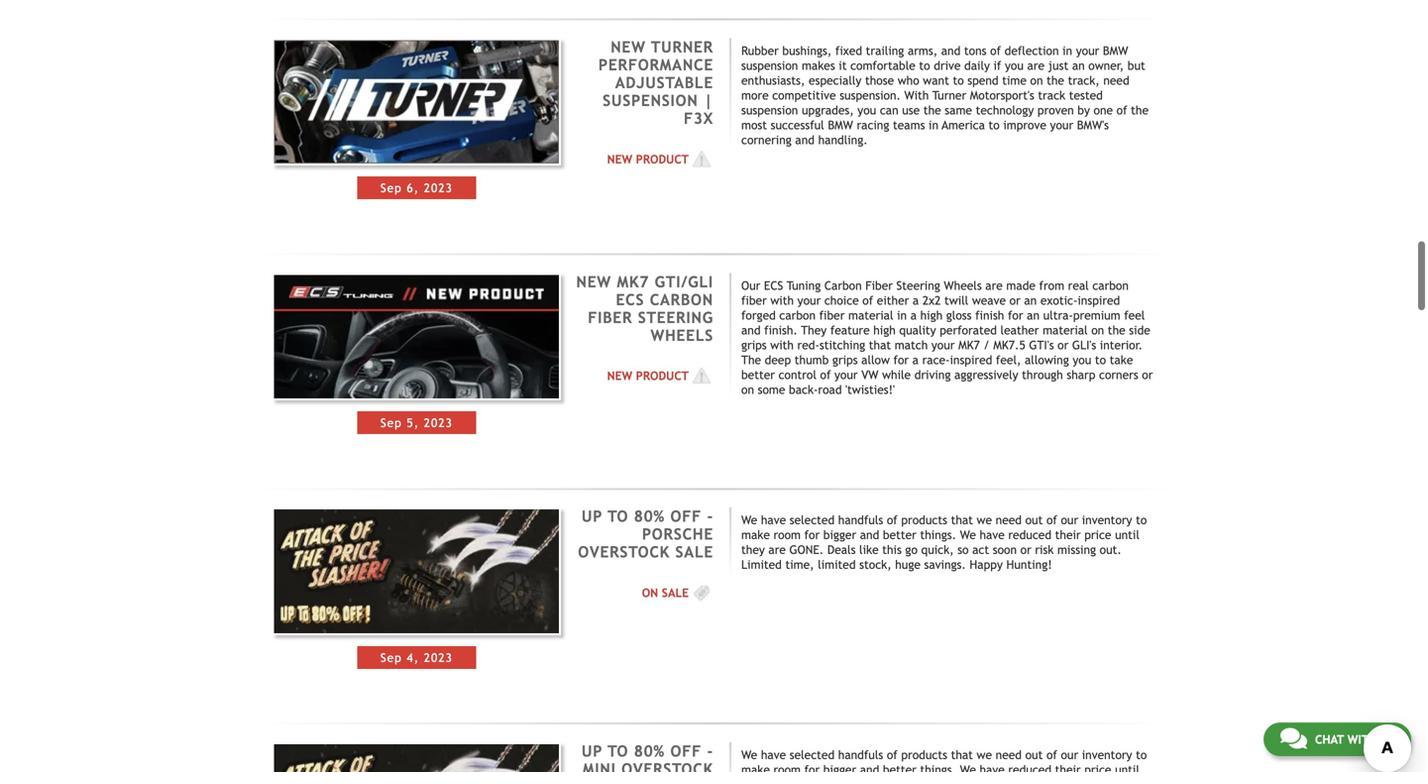 Task type: vqa. For each thing, say whether or not it's contained in the screenshot.
Interior Gauges link
no



Task type: locate. For each thing, give the bounding box(es) containing it.
forged
[[742, 308, 776, 322]]

sep left 4,
[[381, 651, 402, 665]]

new up adjustable
[[611, 38, 646, 56]]

2023
[[424, 181, 453, 195], [424, 416, 453, 430], [424, 651, 453, 665]]

1 vertical spatial material
[[1043, 323, 1088, 337]]

up to 80% off - porsche overstock sale image
[[272, 508, 561, 635]]

1 horizontal spatial in
[[929, 118, 939, 132]]

0 horizontal spatial in
[[897, 308, 907, 322]]

ecs inside new mk7 gti/gli ecs carbon fiber steering wheels
[[616, 291, 645, 309]]

act
[[973, 543, 990, 557]]

0 vertical spatial price
[[1085, 528, 1112, 542]]

on sale
[[642, 586, 689, 600]]

1 horizontal spatial are
[[986, 278, 1003, 292]]

2 vertical spatial are
[[769, 543, 786, 557]]

0 horizontal spatial fiber
[[588, 309, 633, 326]]

2 things. from the top
[[920, 763, 957, 772]]

3 sep from the top
[[381, 651, 402, 665]]

proven
[[1038, 103, 1074, 117]]

0 vertical spatial are
[[1028, 58, 1045, 72]]

1 vertical spatial 4 image
[[689, 366, 714, 386]]

quick,
[[921, 543, 954, 557]]

suspension up enthusiasts,
[[742, 58, 798, 72]]

things. inside the we have selected handfuls of products that we need out of our inventory to make room for bigger and better things. we have reduced their price until they are gone. deals like this go quick, so act soon or risk missing out. limited time, limited stock, huge savings.  happy hunting!
[[920, 528, 957, 542]]

so
[[958, 543, 969, 557]]

need
[[1104, 73, 1130, 87], [996, 513, 1022, 527], [996, 748, 1022, 762]]

1 80% from the top
[[634, 508, 665, 526]]

things. for we have selected handfuls of products that we need out of our inventory to make room for bigger and better things. we have reduced their price until they are gone. deals like this go quick, so act soon or risk missing out. limited time, limited stock, huge savings.  happy hunting!
[[920, 528, 957, 542]]

2 product from the top
[[636, 369, 689, 383]]

things. for we have selected handfuls of products that we need out of our inventory to make room for bigger and better things. we have reduced their price unti
[[920, 763, 957, 772]]

things. inside we have selected handfuls of products that we need out of our inventory to make room for bigger and better things. we have reduced their price unti
[[920, 763, 957, 772]]

carbon inside new mk7 gti/gli ecs carbon fiber steering wheels
[[650, 291, 714, 309]]

out inside the we have selected handfuls of products that we need out of our inventory to make room for bigger and better things. we have reduced their price until they are gone. deals like this go quick, so act soon or risk missing out. limited time, limited stock, huge savings.  happy hunting!
[[1026, 513, 1043, 527]]

we
[[977, 513, 992, 527], [977, 748, 992, 762]]

mk7 down perforated
[[959, 338, 980, 352]]

inventory for we have selected handfuls of products that we need out of our inventory to make room for bigger and better things. we have reduced their price until they are gone. deals like this go quick, so act soon or risk missing out. limited time, limited stock, huge savings.  happy hunting!
[[1082, 513, 1133, 527]]

inspired
[[1078, 293, 1120, 307], [950, 353, 993, 367]]

or down made on the right of the page
[[1010, 293, 1021, 307]]

better inside the we have selected handfuls of products that we need out of our inventory to make room for bigger and better things. we have reduced their price until they are gone. deals like this go quick, so act soon or risk missing out. limited time, limited stock, huge savings.  happy hunting!
[[883, 528, 917, 542]]

product down new mk7 gti/gli ecs carbon fiber steering wheels
[[636, 369, 689, 383]]

0 vertical spatial new product
[[607, 152, 689, 166]]

huge
[[895, 558, 921, 572]]

bmw up handling.
[[828, 118, 853, 132]]

wheels
[[944, 278, 982, 292], [651, 326, 714, 344]]

- inside up to 80% off - porsche overstock sale
[[707, 508, 714, 526]]

fiber inside new mk7 gti/gli ecs carbon fiber steering wheels
[[588, 309, 633, 326]]

2 sep from the top
[[381, 416, 402, 430]]

from
[[1040, 278, 1065, 292]]

reduced inside the we have selected handfuls of products that we need out of our inventory to make room for bigger and better things. we have reduced their price until they are gone. deals like this go quick, so act soon or risk missing out. limited time, limited stock, huge savings.  happy hunting!
[[1009, 528, 1052, 542]]

1 horizontal spatial fiber
[[819, 308, 845, 322]]

or
[[1010, 293, 1021, 307], [1058, 338, 1069, 352], [1142, 368, 1153, 382], [1021, 543, 1032, 557]]

2 room from the top
[[774, 763, 801, 772]]

1 make from the top
[[742, 528, 770, 542]]

fiber down our
[[742, 293, 767, 307]]

0 horizontal spatial on
[[742, 382, 754, 396]]

2 vertical spatial with
[[1348, 733, 1377, 747]]

selected inside we have selected handfuls of products that we need out of our inventory to make room for bigger and better things. we have reduced their price unti
[[790, 748, 835, 762]]

selected
[[790, 513, 835, 527], [790, 748, 835, 762]]

we inside we have selected handfuls of products that we need out of our inventory to make room for bigger and better things. we have reduced their price unti
[[977, 748, 992, 762]]

1 products from the top
[[902, 513, 948, 527]]

by
[[1078, 103, 1090, 117]]

2 horizontal spatial on
[[1092, 323, 1105, 337]]

1 vertical spatial mk7
[[959, 338, 980, 352]]

to inside we have selected handfuls of products that we need out of our inventory to make room for bigger and better things. we have reduced their price unti
[[1136, 748, 1147, 762]]

are inside "our ecs tuning carbon fiber steering wheels are made from real carbon fiber with your choice of either a 2x2 twill weave or an exotic-inspired forged carbon fiber material in a high gloss finish for an ultra-premium feel and finish.  they feature high quality perforated leather material on the side grips with red-stitching that match your mk7 / mk7.5 gti's or gli's interior. the deep thumb grips allow for a race-inspired feel, allowing you to take better control of your vw while driving aggressively through sharp corners or on some back-road 'twisties!'"
[[986, 278, 1003, 292]]

0 vertical spatial turner
[[651, 38, 714, 56]]

things.
[[920, 528, 957, 542], [920, 763, 957, 772]]

reduced for we have selected handfuls of products that we need out of our inventory to make room for bigger and better things. we have reduced their price unti
[[1009, 763, 1052, 772]]

are down deflection
[[1028, 58, 1045, 72]]

fiber up either
[[866, 278, 893, 292]]

carbon up they at right
[[780, 308, 816, 322]]

0 horizontal spatial turner
[[651, 38, 714, 56]]

drive
[[934, 58, 961, 72]]

a left the 2x2
[[913, 293, 919, 307]]

1 vertical spatial bmw
[[828, 118, 853, 132]]

80% for off
[[634, 743, 665, 760]]

products inside we have selected handfuls of products that we need out of our inventory to make room for bigger and better things. we have reduced their price unti
[[902, 748, 948, 762]]

4 image down f3x
[[689, 149, 714, 169]]

0 vertical spatial 4 image
[[689, 149, 714, 169]]

1 inventory from the top
[[1082, 513, 1133, 527]]

0 vertical spatial handfuls
[[838, 513, 884, 527]]

fiber down choice
[[819, 308, 845, 322]]

want
[[923, 73, 950, 87]]

material up 'feature'
[[849, 308, 894, 322]]

make inside we have selected handfuls of products that we need out of our inventory to make room for bigger and better things. we have reduced their price unti
[[742, 763, 770, 772]]

in down either
[[897, 308, 907, 322]]

1 horizontal spatial fiber
[[866, 278, 893, 292]]

in right the teams
[[929, 118, 939, 132]]

grips down stitching
[[833, 353, 858, 367]]

or left gli's
[[1058, 338, 1069, 352]]

1 vertical spatial we
[[977, 748, 992, 762]]

2 2023 from the top
[[424, 416, 453, 430]]

80% inside up to 80% off - porsche overstock sale
[[634, 508, 665, 526]]

rubber bushings, fixed trailing arms, and tons of deflection in your bmw suspension makes it comfortable to drive daily if you are just an owner, but enthusiasts, especially those who want to spend time on the track, need more competitive suspension. with turner motorsport's track tested suspension upgrades, you can use the same technology proven by one of the most successful bmw racing teams in america to improve your bmw's cornering and handling.
[[742, 44, 1149, 147]]

that inside "our ecs tuning carbon fiber steering wheels are made from real carbon fiber with your choice of either a 2x2 twill weave or an exotic-inspired forged carbon fiber material in a high gloss finish for an ultra-premium feel and finish.  they feature high quality perforated leather material on the side grips with red-stitching that match your mk7 / mk7.5 gti's or gli's interior. the deep thumb grips allow for a race-inspired feel, allowing you to take better control of your vw while driving aggressively through sharp corners or on some back-road 'twisties!'"
[[869, 338, 891, 352]]

1 vertical spatial 2023
[[424, 416, 453, 430]]

2 handfuls from the top
[[838, 748, 884, 762]]

products
[[902, 513, 948, 527], [902, 748, 948, 762]]

make for we have selected handfuls of products that we need out of our inventory to make room for bigger and better things. we have reduced their price unti
[[742, 763, 770, 772]]

0 vertical spatial an
[[1073, 58, 1085, 72]]

better inside we have selected handfuls of products that we need out of our inventory to make room for bigger and better things. we have reduced their price unti
[[883, 763, 917, 772]]

are inside rubber bushings, fixed trailing arms, and tons of deflection in your bmw suspension makes it comfortable to drive daily if you are just an owner, but enthusiasts, especially those who want to spend time on the track, need more competitive suspension. with turner motorsport's track tested suspension upgrades, you can use the same technology proven by one of the most successful bmw racing teams in america to improve your bmw's cornering and handling.
[[1028, 58, 1045, 72]]

2 their from the top
[[1055, 763, 1081, 772]]

0 vertical spatial our
[[1061, 513, 1079, 527]]

on left some
[[742, 382, 754, 396]]

80% right the "to"
[[634, 743, 665, 760]]

you up time
[[1005, 58, 1024, 72]]

0 vertical spatial that
[[869, 338, 891, 352]]

0 horizontal spatial carbon
[[650, 291, 714, 309]]

wheels up twill
[[944, 278, 982, 292]]

2023 right 4,
[[424, 651, 453, 665]]

need for we have selected handfuls of products that we need out of our inventory to make room for bigger and better things. we have reduced their price until they are gone. deals like this go quick, so act soon or risk missing out. limited time, limited stock, huge savings.  happy hunting!
[[996, 513, 1022, 527]]

are up limited
[[769, 543, 786, 557]]

80% inside up to 80% off - mini overstoc
[[634, 743, 665, 760]]

or up hunting!
[[1021, 543, 1032, 557]]

that for we have selected handfuls of products that we need out of our inventory to make room for bigger and better things. we have reduced their price until they are gone. deals like this go quick, so act soon or risk missing out. limited time, limited stock, huge savings.  happy hunting!
[[951, 513, 973, 527]]

2 selected from the top
[[790, 748, 835, 762]]

new mk7 gti/gli ecs carbon fiber steering wheels
[[577, 273, 714, 344]]

0 vertical spatial -
[[707, 508, 714, 526]]

0 vertical spatial we
[[977, 513, 992, 527]]

1 horizontal spatial wheels
[[944, 278, 982, 292]]

turner up the 'same'
[[933, 88, 967, 102]]

1 room from the top
[[774, 528, 801, 542]]

2 vertical spatial new
[[607, 369, 633, 383]]

1 horizontal spatial grips
[[833, 353, 858, 367]]

1 vertical spatial new
[[607, 152, 633, 166]]

0 horizontal spatial inspired
[[950, 353, 993, 367]]

off
[[671, 743, 702, 760]]

0 vertical spatial sep
[[381, 181, 402, 195]]

our for we have selected handfuls of products that we need out of our inventory to make room for bigger and better things. we have reduced their price unti
[[1061, 748, 1079, 762]]

an up track,
[[1073, 58, 1085, 72]]

2 bigger from the top
[[824, 763, 857, 772]]

fiber inside "our ecs tuning carbon fiber steering wheels are made from real carbon fiber with your choice of either a 2x2 twill weave or an exotic-inspired forged carbon fiber material in a high gloss finish for an ultra-premium feel and finish.  they feature high quality perforated leather material on the side grips with red-stitching that match your mk7 / mk7.5 gti's or gli's interior. the deep thumb grips allow for a race-inspired feel, allowing you to take better control of your vw while driving aggressively through sharp corners or on some back-road 'twisties!'"
[[866, 278, 893, 292]]

3 2023 from the top
[[424, 651, 453, 665]]

grips up the the
[[742, 338, 767, 352]]

fiber down new
[[588, 309, 633, 326]]

sep for up to 80% off - porsche overstock sale
[[381, 651, 402, 665]]

carbon
[[825, 278, 862, 292], [650, 291, 714, 309]]

through
[[1022, 368, 1063, 382]]

in
[[1063, 44, 1073, 57], [929, 118, 939, 132], [897, 308, 907, 322]]

0 vertical spatial a
[[913, 293, 919, 307]]

0 vertical spatial bigger
[[824, 528, 857, 542]]

turner inside 'new turner performance adjustable suspension | f3x'
[[651, 38, 714, 56]]

inventory inside the we have selected handfuls of products that we need out of our inventory to make room for bigger and better things. we have reduced their price until they are gone. deals like this go quick, so act soon or risk missing out. limited time, limited stock, huge savings.  happy hunting!
[[1082, 513, 1133, 527]]

1 horizontal spatial carbon
[[1093, 278, 1129, 292]]

road
[[818, 382, 842, 396]]

0 vertical spatial make
[[742, 528, 770, 542]]

out.
[[1100, 543, 1122, 557]]

1 image
[[689, 583, 714, 603]]

choice
[[825, 293, 859, 307]]

handfuls inside we have selected handfuls of products that we need out of our inventory to make room for bigger and better things. we have reduced their price unti
[[838, 748, 884, 762]]

1 vertical spatial fiber
[[819, 308, 845, 322]]

you inside "our ecs tuning carbon fiber steering wheels are made from real carbon fiber with your choice of either a 2x2 twill weave or an exotic-inspired forged carbon fiber material in a high gloss finish for an ultra-premium feel and finish.  they feature high quality perforated leather material on the side grips with red-stitching that match your mk7 / mk7.5 gti's or gli's interior. the deep thumb grips allow for a race-inspired feel, allowing you to take better control of your vw while driving aggressively through sharp corners or on some back-road 'twisties!'"
[[1073, 353, 1092, 367]]

new down new mk7 gti/gli ecs carbon fiber steering wheels
[[607, 369, 633, 383]]

1 bigger from the top
[[824, 528, 857, 542]]

steering inside new mk7 gti/gli ecs carbon fiber steering wheels
[[638, 309, 714, 326]]

an down made on the right of the page
[[1024, 293, 1037, 307]]

2 vertical spatial in
[[897, 308, 907, 322]]

0 vertical spatial 80%
[[634, 508, 665, 526]]

quality
[[900, 323, 936, 337]]

and inside the we have selected handfuls of products that we need out of our inventory to make room for bigger and better things. we have reduced their price until they are gone. deals like this go quick, so act soon or risk missing out. limited time, limited stock, huge savings.  happy hunting!
[[860, 528, 880, 542]]

2023 right 5,
[[424, 416, 453, 430]]

1 our from the top
[[1061, 513, 1079, 527]]

4 image for new turner performance adjustable suspension | f3x
[[689, 149, 714, 169]]

steering up the 2x2
[[897, 278, 941, 292]]

savings.
[[924, 558, 966, 572]]

ecs
[[764, 278, 783, 292], [616, 291, 645, 309]]

handfuls for we have selected handfuls of products that we need out of our inventory to make room for bigger and better things. we have reduced their price until they are gone. deals like this go quick, so act soon or risk missing out. limited time, limited stock, huge savings.  happy hunting!
[[838, 513, 884, 527]]

inspired up aggressively at the right of page
[[950, 353, 993, 367]]

2 4 image from the top
[[689, 366, 714, 386]]

with left us
[[1348, 733, 1377, 747]]

their inside the we have selected handfuls of products that we need out of our inventory to make room for bigger and better things. we have reduced their price until they are gone. deals like this go quick, so act soon or risk missing out. limited time, limited stock, huge savings.  happy hunting!
[[1055, 528, 1081, 542]]

2 - from the top
[[707, 743, 714, 760]]

0 vertical spatial in
[[1063, 44, 1073, 57]]

feel,
[[996, 353, 1022, 367]]

new
[[577, 273, 612, 291]]

ecs right new
[[616, 291, 645, 309]]

in inside "our ecs tuning carbon fiber steering wheels are made from real carbon fiber with your choice of either a 2x2 twill weave or an exotic-inspired forged carbon fiber material in a high gloss finish for an ultra-premium feel and finish.  they feature high quality perforated leather material on the side grips with red-stitching that match your mk7 / mk7.5 gti's or gli's interior. the deep thumb grips allow for a race-inspired feel, allowing you to take better control of your vw while driving aggressively through sharp corners or on some back-road 'twisties!'"
[[897, 308, 907, 322]]

improve
[[1004, 118, 1047, 132]]

exotic-
[[1041, 293, 1078, 307]]

1 vertical spatial need
[[996, 513, 1022, 527]]

0 vertical spatial material
[[849, 308, 894, 322]]

2 vertical spatial on
[[742, 382, 754, 396]]

0 vertical spatial out
[[1026, 513, 1043, 527]]

0 vertical spatial grips
[[742, 338, 767, 352]]

0 horizontal spatial carbon
[[780, 308, 816, 322]]

race-
[[923, 353, 950, 367]]

2023 right 6,
[[424, 181, 453, 195]]

suspension down more at the top of page
[[742, 103, 798, 117]]

our for we have selected handfuls of products that we need out of our inventory to make room for bigger and better things. we have reduced their price until they are gone. deals like this go quick, so act soon or risk missing out. limited time, limited stock, huge savings.  happy hunting!
[[1061, 513, 1079, 527]]

racing
[[857, 118, 890, 132]]

our
[[742, 278, 761, 292]]

0 vertical spatial product
[[636, 152, 689, 166]]

1 out from the top
[[1026, 513, 1043, 527]]

- inside up to 80% off - mini overstoc
[[707, 743, 714, 760]]

you up sharp
[[1073, 353, 1092, 367]]

1 vertical spatial an
[[1024, 293, 1037, 307]]

deep
[[765, 353, 791, 367]]

twill
[[945, 293, 969, 307]]

make for we have selected handfuls of products that we need out of our inventory to make room for bigger and better things. we have reduced their price until they are gone. deals like this go quick, so act soon or risk missing out. limited time, limited stock, huge savings.  happy hunting!
[[742, 528, 770, 542]]

on inside rubber bushings, fixed trailing arms, and tons of deflection in your bmw suspension makes it comfortable to drive daily if you are just an owner, but enthusiasts, especially those who want to spend time on the track, need more competitive suspension. with turner motorsport's track tested suspension upgrades, you can use the same technology proven by one of the most successful bmw racing teams in america to improve your bmw's cornering and handling.
[[1031, 73, 1043, 87]]

better for we have selected handfuls of products that we need out of our inventory to make room for bigger and better things. we have reduced their price until they are gone. deals like this go quick, so act soon or risk missing out. limited time, limited stock, huge savings.  happy hunting!
[[883, 528, 917, 542]]

turner up adjustable
[[651, 38, 714, 56]]

our inside the we have selected handfuls of products that we need out of our inventory to make room for bigger and better things. we have reduced their price until they are gone. deals like this go quick, so act soon or risk missing out. limited time, limited stock, huge savings.  happy hunting!
[[1061, 513, 1079, 527]]

0 vertical spatial fiber
[[866, 278, 893, 292]]

2023 for new turner performance adjustable suspension | f3x
[[424, 181, 453, 195]]

limited
[[742, 558, 782, 572]]

gli's
[[1073, 338, 1097, 352]]

0 vertical spatial better
[[742, 368, 775, 382]]

0 vertical spatial you
[[1005, 58, 1024, 72]]

an inside rubber bushings, fixed trailing arms, and tons of deflection in your bmw suspension makes it comfortable to drive daily if you are just an owner, but enthusiasts, especially those who want to spend time on the track, need more competitive suspension. with turner motorsport's track tested suspension upgrades, you can use the same technology proven by one of the most successful bmw racing teams in america to improve your bmw's cornering and handling.
[[1073, 58, 1085, 72]]

stitching
[[820, 338, 866, 352]]

our inside we have selected handfuls of products that we need out of our inventory to make room for bigger and better things. we have reduced their price unti
[[1061, 748, 1079, 762]]

we inside the we have selected handfuls of products that we need out of our inventory to make room for bigger and better things. we have reduced their price until they are gone. deals like this go quick, so act soon or risk missing out. limited time, limited stock, huge savings.  happy hunting!
[[977, 513, 992, 527]]

2 our from the top
[[1061, 748, 1079, 762]]

0 vertical spatial mk7
[[617, 273, 650, 291]]

1 handfuls from the top
[[838, 513, 884, 527]]

you down suspension.
[[858, 103, 877, 117]]

our ecs tuning carbon fiber steering wheels are made from real carbon fiber with your choice of either a 2x2 twill weave or an exotic-inspired forged carbon fiber material in a high gloss finish for an ultra-premium feel and finish.  they feature high quality perforated leather material on the side grips with red-stitching that match your mk7 / mk7.5 gti's or gli's interior. the deep thumb grips allow for a race-inspired feel, allowing you to take better control of your vw while driving aggressively through sharp corners or on some back-road 'twisties!'
[[742, 278, 1153, 396]]

room inside the we have selected handfuls of products that we need out of our inventory to make room for bigger and better things. we have reduced their price until they are gone. deals like this go quick, so act soon or risk missing out. limited time, limited stock, huge savings.  happy hunting!
[[774, 528, 801, 542]]

on down the premium
[[1092, 323, 1105, 337]]

1 vertical spatial wheels
[[651, 326, 714, 344]]

0 vertical spatial reduced
[[1009, 528, 1052, 542]]

new product down new mk7 gti/gli ecs carbon fiber steering wheels
[[607, 369, 689, 383]]

red-
[[798, 338, 820, 352]]

'twisties!'
[[846, 382, 895, 396]]

new product down suspension
[[607, 152, 689, 166]]

/
[[984, 338, 990, 352]]

ecs inside "our ecs tuning carbon fiber steering wheels are made from real carbon fiber with your choice of either a 2x2 twill weave or an exotic-inspired forged carbon fiber material in a high gloss finish for an ultra-premium feel and finish.  they feature high quality perforated leather material on the side grips with red-stitching that match your mk7 / mk7.5 gti's or gli's interior. the deep thumb grips allow for a race-inspired feel, allowing you to take better control of your vw while driving aggressively through sharp corners or on some back-road 'twisties!'"
[[764, 278, 783, 292]]

in up just
[[1063, 44, 1073, 57]]

or right corners
[[1142, 368, 1153, 382]]

2023 for up to 80% off - porsche overstock sale
[[424, 651, 453, 665]]

0 vertical spatial wheels
[[944, 278, 982, 292]]

1 product from the top
[[636, 152, 689, 166]]

are inside the we have selected handfuls of products that we need out of our inventory to make room for bigger and better things. we have reduced their price until they are gone. deals like this go quick, so act soon or risk missing out. limited time, limited stock, huge savings.  happy hunting!
[[769, 543, 786, 557]]

grips
[[742, 338, 767, 352], [833, 353, 858, 367]]

wheels inside "our ecs tuning carbon fiber steering wheels are made from real carbon fiber with your choice of either a 2x2 twill weave or an exotic-inspired forged carbon fiber material in a high gloss finish for an ultra-premium feel and finish.  they feature high quality perforated leather material on the side grips with red-stitching that match your mk7 / mk7.5 gti's or gli's interior. the deep thumb grips allow for a race-inspired feel, allowing you to take better control of your vw while driving aggressively through sharp corners or on some back-road 'twisties!'"
[[944, 278, 982, 292]]

0 vertical spatial new
[[611, 38, 646, 56]]

2 new product from the top
[[607, 369, 689, 383]]

time
[[1002, 73, 1027, 87]]

2 vertical spatial better
[[883, 763, 917, 772]]

material down ultra-
[[1043, 323, 1088, 337]]

reduced
[[1009, 528, 1052, 542], [1009, 763, 1052, 772]]

0 horizontal spatial you
[[858, 103, 877, 117]]

it
[[839, 58, 847, 72]]

gone.
[[790, 543, 824, 557]]

carbon right real
[[1093, 278, 1129, 292]]

1 vertical spatial 80%
[[634, 743, 665, 760]]

we have selected handfuls of products that we need out of our inventory to make room for bigger and better things. we have reduced their price until they are gone. deals like this go quick, so act soon or risk missing out. limited time, limited stock, huge savings.  happy hunting!
[[742, 513, 1147, 572]]

carbon up choice
[[825, 278, 862, 292]]

use
[[902, 103, 920, 117]]

fiber
[[866, 278, 893, 292], [588, 309, 633, 326]]

to inside the we have selected handfuls of products that we need out of our inventory to make room for bigger and better things. we have reduced their price until they are gone. deals like this go quick, so act soon or risk missing out. limited time, limited stock, huge savings.  happy hunting!
[[1136, 513, 1147, 527]]

selected inside the we have selected handfuls of products that we need out of our inventory to make room for bigger and better things. we have reduced their price until they are gone. deals like this go quick, so act soon or risk missing out. limited time, limited stock, huge savings.  happy hunting!
[[790, 513, 835, 527]]

that inside the we have selected handfuls of products that we need out of our inventory to make room for bigger and better things. we have reduced their price until they are gone. deals like this go quick, so act soon or risk missing out. limited time, limited stock, huge savings.  happy hunting!
[[951, 513, 973, 527]]

80% right to
[[634, 508, 665, 526]]

back-
[[789, 382, 818, 396]]

makes
[[802, 58, 835, 72]]

side
[[1129, 323, 1151, 337]]

2 reduced from the top
[[1009, 763, 1052, 772]]

1 new product from the top
[[607, 152, 689, 166]]

up
[[582, 508, 603, 526]]

4 image left the the
[[689, 366, 714, 386]]

1 horizontal spatial on
[[1031, 73, 1043, 87]]

1 2023 from the top
[[424, 181, 453, 195]]

room inside we have selected handfuls of products that we need out of our inventory to make room for bigger and better things. we have reduced their price unti
[[774, 763, 801, 772]]

need for we have selected handfuls of products that we need out of our inventory to make room for bigger and better things. we have reduced their price unti
[[996, 748, 1022, 762]]

your down tuning
[[798, 293, 821, 307]]

reduced inside we have selected handfuls of products that we need out of our inventory to make room for bigger and better things. we have reduced their price unti
[[1009, 763, 1052, 772]]

match
[[895, 338, 928, 352]]

1 vertical spatial -
[[707, 743, 714, 760]]

sep left 6,
[[381, 181, 402, 195]]

- for up to 80% off - porsche overstock sale
[[707, 508, 714, 526]]

1 vertical spatial inspired
[[950, 353, 993, 367]]

to inside "our ecs tuning carbon fiber steering wheels are made from real carbon fiber with your choice of either a 2x2 twill weave or an exotic-inspired forged carbon fiber material in a high gloss finish for an ultra-premium feel and finish.  they feature high quality perforated leather material on the side grips with red-stitching that match your mk7 / mk7.5 gti's or gli's interior. the deep thumb grips allow for a race-inspired feel, allowing you to take better control of your vw while driving aggressively through sharp corners or on some back-road 'twisties!'"
[[1095, 353, 1106, 367]]

bigger inside we have selected handfuls of products that we need out of our inventory to make room for bigger and better things. we have reduced their price unti
[[824, 763, 857, 772]]

and inside "our ecs tuning carbon fiber steering wheels are made from real carbon fiber with your choice of either a 2x2 twill weave or an exotic-inspired forged carbon fiber material in a high gloss finish for an ultra-premium feel and finish.  they feature high quality perforated leather material on the side grips with red-stitching that match your mk7 / mk7.5 gti's or gli's interior. the deep thumb grips allow for a race-inspired feel, allowing you to take better control of your vw while driving aggressively through sharp corners or on some back-road 'twisties!'"
[[742, 323, 761, 337]]

1 vertical spatial better
[[883, 528, 917, 542]]

are up weave
[[986, 278, 1003, 292]]

price inside the we have selected handfuls of products that we need out of our inventory to make room for bigger and better things. we have reduced their price until they are gone. deals like this go quick, so act soon or risk missing out. limited time, limited stock, huge savings.  happy hunting!
[[1085, 528, 1112, 542]]

1 vertical spatial high
[[874, 323, 896, 337]]

price inside we have selected handfuls of products that we need out of our inventory to make room for bigger and better things. we have reduced their price unti
[[1085, 763, 1112, 772]]

1 vertical spatial room
[[774, 763, 801, 772]]

2 price from the top
[[1085, 763, 1112, 772]]

mk7 right new
[[617, 273, 650, 291]]

1 price from the top
[[1085, 528, 1112, 542]]

1 vertical spatial are
[[986, 278, 1003, 292]]

2 vertical spatial need
[[996, 748, 1022, 762]]

high up the match at the top right of page
[[874, 323, 896, 337]]

1 their from the top
[[1055, 528, 1081, 542]]

bmw's
[[1077, 118, 1109, 132]]

turner inside rubber bushings, fixed trailing arms, and tons of deflection in your bmw suspension makes it comfortable to drive daily if you are just an owner, but enthusiasts, especially those who want to spend time on the track, need more competitive suspension. with turner motorsport's track tested suspension upgrades, you can use the same technology proven by one of the most successful bmw racing teams in america to improve your bmw's cornering and handling.
[[933, 88, 967, 102]]

1 we from the top
[[977, 513, 992, 527]]

ecs right our
[[764, 278, 783, 292]]

1 suspension from the top
[[742, 58, 798, 72]]

1 horizontal spatial bmw
[[1103, 44, 1129, 57]]

with
[[771, 293, 794, 307], [771, 338, 794, 352], [1348, 733, 1377, 747]]

1 vertical spatial price
[[1085, 763, 1112, 772]]

a up quality
[[911, 308, 917, 322]]

on up track
[[1031, 73, 1043, 87]]

1 vertical spatial out
[[1026, 748, 1043, 762]]

1 vertical spatial product
[[636, 369, 689, 383]]

2 inventory from the top
[[1082, 748, 1133, 762]]

2 80% from the top
[[634, 743, 665, 760]]

bigger inside the we have selected handfuls of products that we need out of our inventory to make room for bigger and better things. we have reduced their price until they are gone. deals like this go quick, so act soon or risk missing out. limited time, limited stock, huge savings.  happy hunting!
[[824, 528, 857, 542]]

your up owner,
[[1076, 44, 1100, 57]]

1 sep from the top
[[381, 181, 402, 195]]

price for we have selected handfuls of products that we need out of our inventory to make room for bigger and better things. we have reduced their price until they are gone. deals like this go quick, so act soon or risk missing out. limited time, limited stock, huge savings.  happy hunting!
[[1085, 528, 1112, 542]]

1 vertical spatial selected
[[790, 748, 835, 762]]

1 vertical spatial our
[[1061, 748, 1079, 762]]

with down finish. on the top
[[771, 338, 794, 352]]

wheels down gti/gli at the top of page
[[651, 326, 714, 344]]

products for we have selected handfuls of products that we need out of our inventory to make room for bigger and better things. we have reduced their price until they are gone. deals like this go quick, so act soon or risk missing out. limited time, limited stock, huge savings.  happy hunting!
[[902, 513, 948, 527]]

an up leather
[[1027, 308, 1040, 322]]

1 selected from the top
[[790, 513, 835, 527]]

the
[[1047, 73, 1065, 87], [924, 103, 941, 117], [1131, 103, 1149, 117], [1108, 323, 1126, 337]]

with down tuning
[[771, 293, 794, 307]]

0 vertical spatial steering
[[897, 278, 941, 292]]

1 things. from the top
[[920, 528, 957, 542]]

bmw
[[1103, 44, 1129, 57], [828, 118, 853, 132]]

like
[[860, 543, 879, 557]]

out
[[1026, 513, 1043, 527], [1026, 748, 1043, 762]]

chat with us
[[1315, 733, 1395, 747]]

0 vertical spatial selected
[[790, 513, 835, 527]]

out inside we have selected handfuls of products that we need out of our inventory to make room for bigger and better things. we have reduced their price unti
[[1026, 748, 1043, 762]]

sep left 5,
[[381, 416, 402, 430]]

an for performance
[[1073, 58, 1085, 72]]

carbon left our
[[650, 291, 714, 309]]

time,
[[786, 558, 814, 572]]

selected for we have selected handfuls of products that we need out of our inventory to make room for bigger and better things. we have reduced their price unti
[[790, 748, 835, 762]]

out for we have selected handfuls of products that we need out of our inventory to make room for bigger and better things. we have reduced their price unti
[[1026, 748, 1043, 762]]

for inside we have selected handfuls of products that we need out of our inventory to make room for bigger and better things. we have reduced their price unti
[[805, 763, 820, 772]]

0 vertical spatial 2023
[[424, 181, 453, 195]]

that inside we have selected handfuls of products that we need out of our inventory to make room for bigger and better things. we have reduced their price unti
[[951, 748, 973, 762]]

your up the race-
[[932, 338, 955, 352]]

0 horizontal spatial steering
[[638, 309, 714, 326]]

2 products from the top
[[902, 748, 948, 762]]

a down the match at the top right of page
[[913, 353, 919, 367]]

2 suspension from the top
[[742, 103, 798, 117]]

4 image
[[689, 149, 714, 169], [689, 366, 714, 386]]

the up interior. on the top
[[1108, 323, 1126, 337]]

1 4 image from the top
[[689, 149, 714, 169]]

their inside we have selected handfuls of products that we need out of our inventory to make room for bigger and better things. we have reduced their price unti
[[1055, 763, 1081, 772]]

track
[[1038, 88, 1066, 102]]

2 out from the top
[[1026, 748, 1043, 762]]

1 vertical spatial turner
[[933, 88, 967, 102]]

steering down gti/gli at the top of page
[[638, 309, 714, 326]]

and inside we have selected handfuls of products that we need out of our inventory to make room for bigger and better things. we have reduced their price unti
[[860, 763, 880, 772]]

0 vertical spatial suspension
[[742, 58, 798, 72]]

we
[[742, 513, 758, 527], [960, 528, 976, 542], [742, 748, 758, 762], [960, 763, 976, 772]]

1 vertical spatial suspension
[[742, 103, 798, 117]]

aggressively
[[955, 368, 1019, 382]]

0 vertical spatial inventory
[[1082, 513, 1133, 527]]

make inside the we have selected handfuls of products that we need out of our inventory to make room for bigger and better things. we have reduced their price until they are gone. deals like this go quick, so act soon or risk missing out. limited time, limited stock, huge savings.  happy hunting!
[[742, 528, 770, 542]]

can
[[880, 103, 899, 117]]

product for steering
[[636, 369, 689, 383]]

2 we from the top
[[977, 748, 992, 762]]

1 vertical spatial bigger
[[824, 763, 857, 772]]

this
[[883, 543, 902, 557]]

products inside the we have selected handfuls of products that we need out of our inventory to make room for bigger and better things. we have reduced their price until they are gone. deals like this go quick, so act soon or risk missing out. limited time, limited stock, huge savings.  happy hunting!
[[902, 513, 948, 527]]

1 reduced from the top
[[1009, 528, 1052, 542]]

0 horizontal spatial wheels
[[651, 326, 714, 344]]

inventory inside we have selected handfuls of products that we need out of our inventory to make room for bigger and better things. we have reduced their price unti
[[1082, 748, 1133, 762]]

need inside rubber bushings, fixed trailing arms, and tons of deflection in your bmw suspension makes it comfortable to drive daily if you are just an owner, but enthusiasts, especially those who want to spend time on the track, need more competitive suspension. with turner motorsport's track tested suspension upgrades, you can use the same technology proven by one of the most successful bmw racing teams in america to improve your bmw's cornering and handling.
[[1104, 73, 1130, 87]]

2 make from the top
[[742, 763, 770, 772]]

1 - from the top
[[707, 508, 714, 526]]

material
[[849, 308, 894, 322], [1043, 323, 1088, 337]]

new down suspension
[[607, 152, 633, 166]]

to
[[919, 58, 931, 72], [953, 73, 964, 87], [989, 118, 1000, 132], [1095, 353, 1106, 367], [1136, 513, 1147, 527], [1136, 748, 1147, 762]]

need inside we have selected handfuls of products that we need out of our inventory to make room for bigger and better things. we have reduced their price unti
[[996, 748, 1022, 762]]

1 vertical spatial grips
[[833, 353, 858, 367]]

price for we have selected handfuls of products that we need out of our inventory to make room for bigger and better things. we have reduced their price unti
[[1085, 763, 1112, 772]]

need inside the we have selected handfuls of products that we need out of our inventory to make room for bigger and better things. we have reduced their price until they are gone. deals like this go quick, so act soon or risk missing out. limited time, limited stock, huge savings.  happy hunting!
[[996, 513, 1022, 527]]

inspired up the premium
[[1078, 293, 1120, 307]]

high down the 2x2
[[921, 308, 943, 322]]

product down f3x
[[636, 152, 689, 166]]

on
[[642, 586, 658, 600]]

bmw up owner,
[[1103, 44, 1129, 57]]

0 horizontal spatial are
[[769, 543, 786, 557]]

we for we have selected handfuls of products that we need out of our inventory to make room for bigger and better things. we have reduced their price until they are gone. deals like this go quick, so act soon or risk missing out. limited time, limited stock, huge savings.  happy hunting!
[[977, 513, 992, 527]]

we for we have selected handfuls of products that we need out of our inventory to make room for bigger and better things. we have reduced their price unti
[[977, 748, 992, 762]]

0 vertical spatial their
[[1055, 528, 1081, 542]]

-
[[707, 508, 714, 526], [707, 743, 714, 760]]

handfuls inside the we have selected handfuls of products that we need out of our inventory to make room for bigger and better things. we have reduced their price until they are gone. deals like this go quick, so act soon or risk missing out. limited time, limited stock, huge savings.  happy hunting!
[[838, 513, 884, 527]]

the
[[742, 353, 761, 367]]



Task type: describe. For each thing, give the bounding box(es) containing it.
made
[[1007, 278, 1036, 292]]

control
[[779, 368, 817, 382]]

new turner performance adjustable suspension | f3x image
[[272, 38, 561, 166]]

new mk7 gti/gli ecs carbon fiber steering wheels image
[[272, 273, 561, 400]]

selected for we have selected handfuls of products that we need out of our inventory to make room for bigger and better things. we have reduced their price until they are gone. deals like this go quick, so act soon or risk missing out. limited time, limited stock, huge savings.  happy hunting!
[[790, 513, 835, 527]]

gti/gli
[[655, 273, 714, 291]]

the down just
[[1047, 73, 1065, 87]]

mini
[[583, 760, 616, 772]]

new inside 'new turner performance adjustable suspension | f3x'
[[611, 38, 646, 56]]

premium
[[1074, 308, 1121, 322]]

that for we have selected handfuls of products that we need out of our inventory to make room for bigger and better things. we have reduced their price unti
[[951, 748, 973, 762]]

1 vertical spatial carbon
[[780, 308, 816, 322]]

allow
[[862, 353, 890, 367]]

gti's
[[1029, 338, 1054, 352]]

their for we have selected handfuls of products that we need out of our inventory to make room for bigger and better things. we have reduced their price unti
[[1055, 763, 1081, 772]]

go
[[906, 543, 918, 557]]

2x2
[[923, 293, 941, 307]]

corners
[[1099, 368, 1139, 382]]

mk7 inside "our ecs tuning carbon fiber steering wheels are made from real carbon fiber with your choice of either a 2x2 twill weave or an exotic-inspired forged carbon fiber material in a high gloss finish for an ultra-premium feel and finish.  they feature high quality perforated leather material on the side grips with red-stitching that match your mk7 / mk7.5 gti's or gli's interior. the deep thumb grips allow for a race-inspired feel, allowing you to take better control of your vw while driving aggressively through sharp corners or on some back-road 'twisties!'"
[[959, 338, 980, 352]]

to
[[608, 743, 629, 760]]

suspension.
[[840, 88, 901, 102]]

daily
[[965, 58, 990, 72]]

technology
[[976, 103, 1034, 117]]

missing
[[1058, 543, 1097, 557]]

off
[[671, 508, 702, 526]]

to
[[608, 508, 629, 526]]

risk
[[1035, 543, 1054, 557]]

2 vertical spatial an
[[1027, 308, 1040, 322]]

up to 80% off - mini overstock sale image
[[272, 743, 561, 772]]

allowing
[[1025, 353, 1069, 367]]

rubber
[[742, 44, 779, 57]]

4 image for new mk7 gti/gli ecs carbon fiber steering wheels
[[689, 366, 714, 386]]

comfortable
[[851, 58, 916, 72]]

cornering
[[742, 133, 792, 147]]

take
[[1110, 353, 1134, 367]]

more
[[742, 88, 769, 102]]

or inside the we have selected handfuls of products that we need out of our inventory to make room for bigger and better things. we have reduced their price until they are gone. deals like this go quick, so act soon or risk missing out. limited time, limited stock, huge savings.  happy hunting!
[[1021, 543, 1032, 557]]

reduced for we have selected handfuls of products that we need out of our inventory to make room for bigger and better things. we have reduced their price until they are gone. deals like this go quick, so act soon or risk missing out. limited time, limited stock, huge savings.  happy hunting!
[[1009, 528, 1052, 542]]

up to 80% off - mini overstoc
[[582, 743, 714, 772]]

most
[[742, 118, 767, 132]]

us
[[1381, 733, 1395, 747]]

we have selected handfuls of products that we need out of our inventory to make room for bigger and better things. we have reduced their price unti
[[742, 748, 1147, 772]]

vw
[[862, 368, 879, 382]]

sharp
[[1067, 368, 1096, 382]]

sep 5, 2023 link
[[272, 273, 561, 434]]

leather
[[1001, 323, 1039, 337]]

tuning
[[787, 278, 821, 292]]

bigger for we have selected handfuls of products that we need out of our inventory to make room for bigger and better things. we have reduced their price unti
[[824, 763, 857, 772]]

2 horizontal spatial in
[[1063, 44, 1073, 57]]

room for we have selected handfuls of products that we need out of our inventory to make room for bigger and better things. we have reduced their price until they are gone. deals like this go quick, so act soon or risk missing out. limited time, limited stock, huge savings.  happy hunting!
[[774, 528, 801, 542]]

1 vertical spatial in
[[929, 118, 939, 132]]

finish.
[[765, 323, 798, 337]]

sep 6, 2023
[[381, 181, 453, 195]]

1 vertical spatial a
[[911, 308, 917, 322]]

their for we have selected handfuls of products that we need out of our inventory to make room for bigger and better things. we have reduced their price until they are gone. deals like this go quick, so act soon or risk missing out. limited time, limited stock, huge savings.  happy hunting!
[[1055, 528, 1081, 542]]

bigger for we have selected handfuls of products that we need out of our inventory to make room for bigger and better things. we have reduced their price until they are gone. deals like this go quick, so act soon or risk missing out. limited time, limited stock, huge savings.  happy hunting!
[[824, 528, 857, 542]]

out for we have selected handfuls of products that we need out of our inventory to make room for bigger and better things. we have reduced their price until they are gone. deals like this go quick, so act soon or risk missing out. limited time, limited stock, huge savings.  happy hunting!
[[1026, 513, 1043, 527]]

0 horizontal spatial material
[[849, 308, 894, 322]]

product for f3x
[[636, 152, 689, 166]]

your down proven
[[1050, 118, 1074, 132]]

sep for new mk7 gti/gli ecs carbon fiber steering wheels
[[381, 416, 402, 430]]

the right use
[[924, 103, 941, 117]]

trailing
[[866, 44, 904, 57]]

0 vertical spatial with
[[771, 293, 794, 307]]

0 vertical spatial inspired
[[1078, 293, 1120, 307]]

sep for new turner performance adjustable suspension | f3x
[[381, 181, 402, 195]]

2 vertical spatial a
[[913, 353, 919, 367]]

0 horizontal spatial bmw
[[828, 118, 853, 132]]

your up road
[[835, 368, 858, 382]]

limited
[[818, 558, 856, 572]]

new product for f3x
[[607, 152, 689, 166]]

just
[[1049, 58, 1069, 72]]

new for new
[[607, 369, 633, 383]]

hunting!
[[1007, 558, 1052, 572]]

while
[[882, 368, 911, 382]]

4,
[[407, 651, 419, 665]]

sep 4, 2023
[[381, 651, 453, 665]]

comments image
[[1281, 727, 1308, 750]]

real
[[1068, 278, 1089, 292]]

track,
[[1068, 73, 1100, 87]]

f3x
[[684, 110, 714, 127]]

sale
[[676, 543, 714, 561]]

1 vertical spatial you
[[858, 103, 877, 117]]

inventory for we have selected handfuls of products that we need out of our inventory to make room for bigger and better things. we have reduced their price unti
[[1082, 748, 1133, 762]]

carbon inside "our ecs tuning carbon fiber steering wheels are made from real carbon fiber with your choice of either a 2x2 twill weave or an exotic-inspired forged carbon fiber material in a high gloss finish for an ultra-premium feel and finish.  they feature high quality perforated leather material on the side grips with red-stitching that match your mk7 / mk7.5 gti's or gli's interior. the deep thumb grips allow for a race-inspired feel, allowing you to take better control of your vw while driving aggressively through sharp corners or on some back-road 'twisties!'"
[[825, 278, 862, 292]]

products for we have selected handfuls of products that we need out of our inventory to make room for bigger and better things. we have reduced their price unti
[[902, 748, 948, 762]]

bushings,
[[783, 44, 832, 57]]

for inside the we have selected handfuls of products that we need out of our inventory to make room for bigger and better things. we have reduced their price until they are gone. deals like this go quick, so act soon or risk missing out. limited time, limited stock, huge savings.  happy hunting!
[[805, 528, 820, 542]]

upgrades,
[[802, 103, 854, 117]]

feature
[[831, 323, 870, 337]]

better for we have selected handfuls of products that we need out of our inventory to make room for bigger and better things. we have reduced their price unti
[[883, 763, 917, 772]]

overstock
[[578, 543, 670, 561]]

new for new
[[607, 152, 633, 166]]

2023 for new mk7 gti/gli ecs carbon fiber steering wheels
[[424, 416, 453, 430]]

weave
[[972, 293, 1006, 307]]

those
[[865, 73, 894, 87]]

new turner performance adjustable suspension | f3x link
[[599, 38, 714, 127]]

but
[[1128, 58, 1146, 72]]

they
[[801, 323, 827, 337]]

0 horizontal spatial grips
[[742, 338, 767, 352]]

handfuls for we have selected handfuls of products that we need out of our inventory to make room for bigger and better things. we have reduced their price unti
[[838, 748, 884, 762]]

5,
[[407, 416, 419, 430]]

tons
[[965, 44, 987, 57]]

0 vertical spatial carbon
[[1093, 278, 1129, 292]]

better inside "our ecs tuning carbon fiber steering wheels are made from real carbon fiber with your choice of either a 2x2 twill weave or an exotic-inspired forged carbon fiber material in a high gloss finish for an ultra-premium feel and finish.  they feature high quality perforated leather material on the side grips with red-stitching that match your mk7 / mk7.5 gti's or gli's interior. the deep thumb grips allow for a race-inspired feel, allowing you to take better control of your vw while driving aggressively through sharp corners or on some back-road 'twisties!'"
[[742, 368, 775, 382]]

fixed
[[836, 44, 863, 57]]

successful
[[771, 118, 825, 132]]

mk7.5
[[994, 338, 1026, 352]]

1 horizontal spatial material
[[1043, 323, 1088, 337]]

1 vertical spatial with
[[771, 338, 794, 352]]

steering inside "our ecs tuning carbon fiber steering wheels are made from real carbon fiber with your choice of either a 2x2 twill weave or an exotic-inspired forged carbon fiber material in a high gloss finish for an ultra-premium feel and finish.  they feature high quality perforated leather material on the side grips with red-stitching that match your mk7 / mk7.5 gti's or gli's interior. the deep thumb grips allow for a race-inspired feel, allowing you to take better control of your vw while driving aggressively through sharp corners or on some back-road 'twisties!'"
[[897, 278, 941, 292]]

- for up to 80% off - mini overstoc
[[707, 743, 714, 760]]

0 horizontal spatial fiber
[[742, 293, 767, 307]]

adjustable
[[615, 74, 714, 92]]

interior.
[[1100, 338, 1143, 352]]

stock,
[[860, 558, 892, 572]]

performance
[[599, 56, 714, 74]]

new turner performance adjustable suspension | f3x
[[599, 38, 714, 127]]

deflection
[[1005, 44, 1059, 57]]

an for gti/gli
[[1024, 293, 1037, 307]]

0 horizontal spatial high
[[874, 323, 896, 337]]

until
[[1115, 528, 1140, 542]]

mk7 inside new mk7 gti/gli ecs carbon fiber steering wheels
[[617, 273, 650, 291]]

finish
[[976, 308, 1005, 322]]

the right one
[[1131, 103, 1149, 117]]

with
[[905, 88, 929, 102]]

0 vertical spatial high
[[921, 308, 943, 322]]

especially
[[809, 73, 862, 87]]

the inside "our ecs tuning carbon fiber steering wheels are made from real carbon fiber with your choice of either a 2x2 twill weave or an exotic-inspired forged carbon fiber material in a high gloss finish for an ultra-premium feel and finish.  they feature high quality perforated leather material on the side grips with red-stitching that match your mk7 / mk7.5 gti's or gli's interior. the deep thumb grips allow for a race-inspired feel, allowing you to take better control of your vw while driving aggressively through sharp corners or on some back-road 'twisties!'"
[[1108, 323, 1126, 337]]

arms,
[[908, 44, 938, 57]]

room for we have selected handfuls of products that we need out of our inventory to make room for bigger and better things. we have reduced their price unti
[[774, 763, 801, 772]]

new product for steering
[[607, 369, 689, 383]]

0 vertical spatial bmw
[[1103, 44, 1129, 57]]

chat with us link
[[1264, 723, 1412, 756]]

one
[[1094, 103, 1113, 117]]

sep 6, 2023 link
[[272, 38, 561, 199]]

80% for off
[[634, 508, 665, 526]]

competitive
[[773, 88, 836, 102]]

wheels inside new mk7 gti/gli ecs carbon fiber steering wheels
[[651, 326, 714, 344]]

spend
[[968, 73, 999, 87]]

1 vertical spatial on
[[1092, 323, 1105, 337]]

1 horizontal spatial you
[[1005, 58, 1024, 72]]

who
[[898, 73, 920, 87]]



